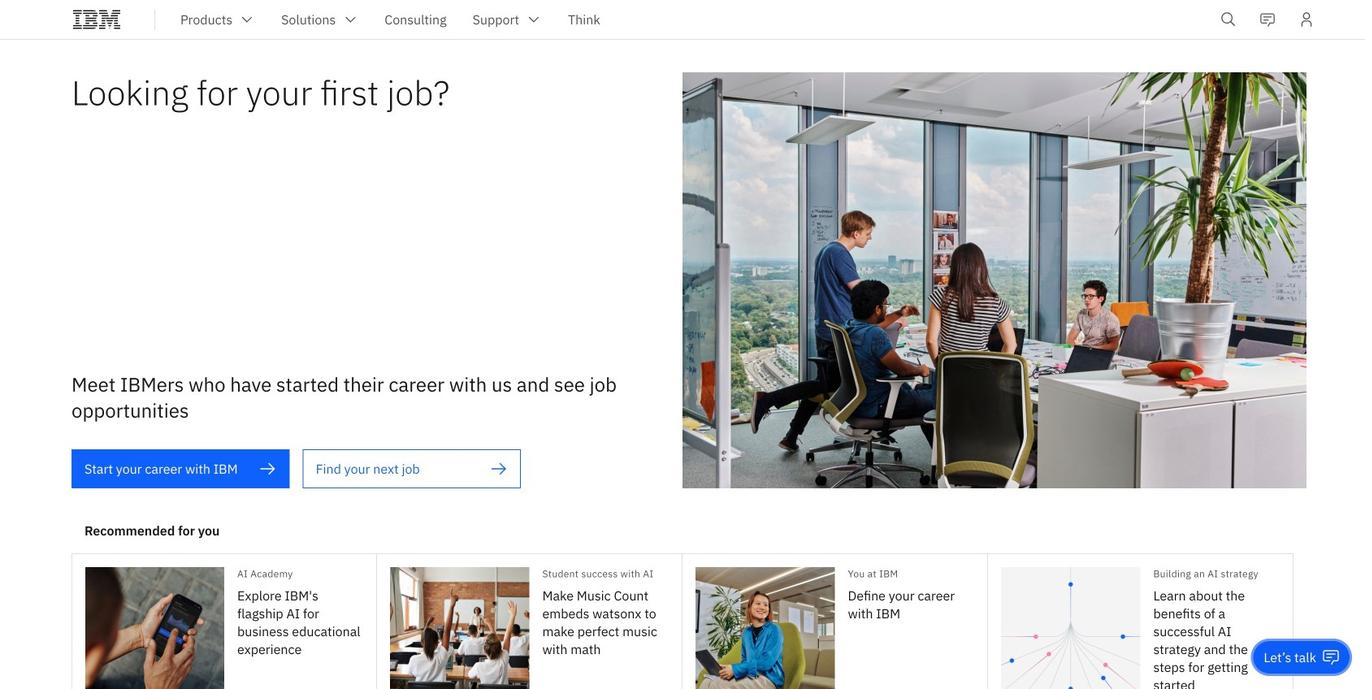 Task type: locate. For each thing, give the bounding box(es) containing it.
let's talk element
[[1264, 649, 1317, 667]]



